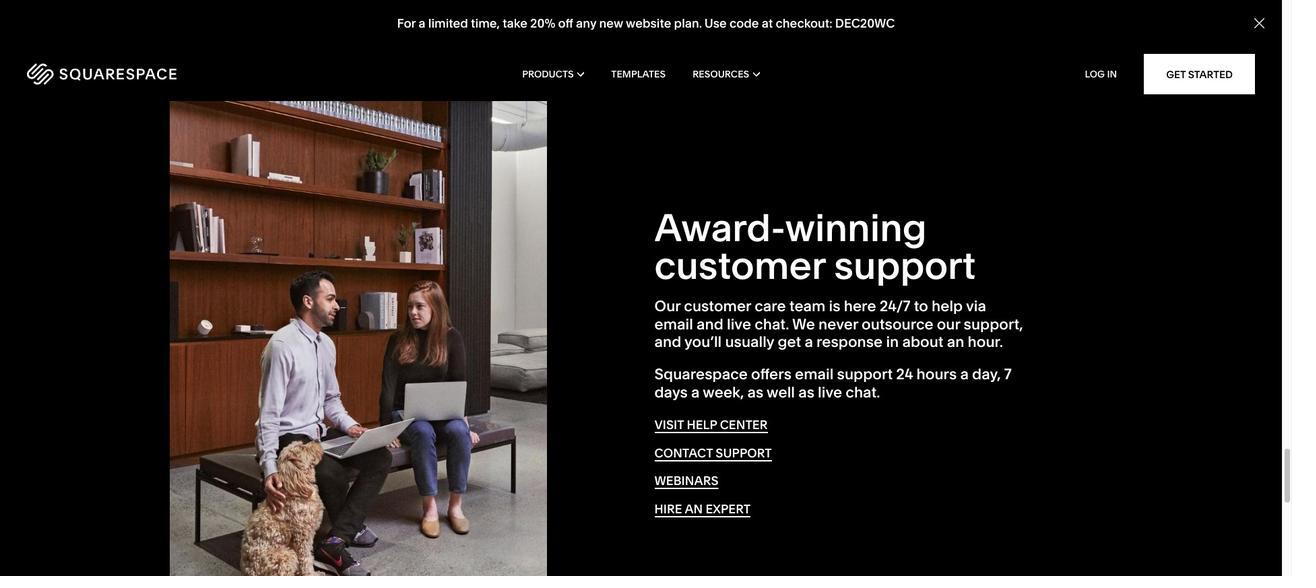 Task type: vqa. For each thing, say whether or not it's contained in the screenshot.
COMMUNITY
no



Task type: describe. For each thing, give the bounding box(es) containing it.
for a limited time, take 20% off any new website plan. use code at checkout: dec20wc
[[397, 16, 895, 31]]

an inside our customer care team is here 24/7 to help via email and live chat. we never outsource our support, and you'll usually get a response in about an hour.
[[947, 333, 965, 351]]

email inside our customer care team is here 24/7 to help via email and live chat. we never outsource our support, and you'll usually get a response in about an hour.
[[655, 315, 693, 333]]

a right for
[[419, 16, 426, 31]]

templates link
[[611, 47, 666, 101]]

20%
[[530, 16, 556, 31]]

for
[[397, 16, 416, 31]]

our
[[937, 315, 961, 333]]

help
[[687, 417, 717, 433]]

response
[[817, 333, 883, 351]]

1 horizontal spatial and
[[697, 315, 724, 333]]

24
[[897, 365, 913, 384]]

hire an expert
[[655, 501, 751, 517]]

use
[[705, 16, 727, 31]]

hire an expert link
[[655, 501, 751, 518]]

1 as from the left
[[748, 383, 764, 401]]

products
[[522, 68, 574, 80]]

email inside "squarespace offers email support 24 hours a day, 7 days a week, as well as live chat."
[[795, 365, 834, 384]]

in
[[1108, 68, 1117, 80]]

take
[[503, 16, 528, 31]]

customer inside our customer care team is here 24/7 to help via email and live chat. we never outsource our support, and you'll usually get a response in about an hour.
[[684, 297, 751, 316]]

never
[[819, 315, 859, 333]]

a right days
[[691, 383, 700, 401]]

customer care advisors. image
[[169, 99, 547, 576]]

about
[[903, 333, 944, 351]]

squarespace
[[655, 365, 748, 384]]

website
[[626, 16, 672, 31]]

help
[[932, 297, 963, 316]]

limited
[[428, 16, 468, 31]]

get
[[778, 333, 801, 351]]

center
[[720, 417, 768, 433]]

care
[[755, 297, 786, 316]]

visit help center link
[[655, 417, 768, 433]]

we
[[793, 315, 815, 333]]

checkout:
[[776, 16, 833, 31]]

our customer care team is here 24/7 to help via email and live chat. we never outsource our support, and you'll usually get a response in about an hour.
[[655, 297, 1023, 351]]

hour.
[[968, 333, 1003, 351]]

support for winning
[[835, 243, 976, 289]]

webinars
[[655, 473, 719, 489]]

contact
[[655, 445, 713, 461]]

usually
[[725, 333, 775, 351]]

team
[[790, 297, 826, 316]]

contact support link
[[655, 445, 772, 461]]

visit
[[655, 417, 684, 433]]

resources button
[[693, 47, 760, 101]]

get started
[[1167, 68, 1233, 81]]

award-winning customer support
[[655, 205, 976, 289]]

log
[[1085, 68, 1105, 80]]

is
[[829, 297, 841, 316]]

support,
[[964, 315, 1023, 333]]

7
[[1005, 365, 1012, 384]]

chat. inside "squarespace offers email support 24 hours a day, 7 days a week, as well as live chat."
[[846, 383, 881, 401]]

in
[[886, 333, 899, 351]]

hire
[[655, 501, 682, 517]]



Task type: locate. For each thing, give the bounding box(es) containing it.
1 horizontal spatial email
[[795, 365, 834, 384]]

0 vertical spatial chat.
[[755, 315, 789, 333]]

customer
[[655, 243, 826, 289], [684, 297, 751, 316]]

0 horizontal spatial an
[[685, 501, 703, 517]]

0 horizontal spatial email
[[655, 315, 693, 333]]

hours
[[917, 365, 957, 384]]

well
[[767, 383, 795, 401]]

live
[[727, 315, 751, 333], [818, 383, 843, 401]]

live inside "squarespace offers email support 24 hours a day, 7 days a week, as well as live chat."
[[818, 383, 843, 401]]

email
[[655, 315, 693, 333], [795, 365, 834, 384]]

1 vertical spatial live
[[818, 383, 843, 401]]

0 vertical spatial customer
[[655, 243, 826, 289]]

1 horizontal spatial as
[[799, 383, 815, 401]]

started
[[1189, 68, 1233, 81]]

to
[[914, 297, 929, 316]]

an left hour. at bottom
[[947, 333, 965, 351]]

support inside "squarespace offers email support 24 hours a day, 7 days a week, as well as live chat."
[[837, 365, 893, 384]]

0 horizontal spatial chat.
[[755, 315, 789, 333]]

visit help center
[[655, 417, 768, 433]]

via
[[966, 297, 987, 316]]

get started link
[[1144, 54, 1256, 94]]

offers
[[751, 365, 792, 384]]

1 vertical spatial an
[[685, 501, 703, 517]]

0 vertical spatial an
[[947, 333, 965, 351]]

support down the response
[[837, 365, 893, 384]]

outsource
[[862, 315, 934, 333]]

as left well in the bottom right of the page
[[748, 383, 764, 401]]

0 vertical spatial live
[[727, 315, 751, 333]]

expert
[[706, 501, 751, 517]]

a inside our customer care team is here 24/7 to help via email and live chat. we never outsource our support, and you'll usually get a response in about an hour.
[[805, 333, 813, 351]]

chat. left we on the bottom right
[[755, 315, 789, 333]]

and left you'll
[[655, 333, 682, 351]]

email right well in the bottom right of the page
[[795, 365, 834, 384]]

webinars link
[[655, 473, 719, 489]]

1 horizontal spatial live
[[818, 383, 843, 401]]

email up squarespace
[[655, 315, 693, 333]]

chat. left 24
[[846, 383, 881, 401]]

1 horizontal spatial an
[[947, 333, 965, 351]]

24/7
[[880, 297, 911, 316]]

0 vertical spatial support
[[835, 243, 976, 289]]

products button
[[522, 47, 584, 101]]

chat. inside our customer care team is here 24/7 to help via email and live chat. we never outsource our support, and you'll usually get a response in about an hour.
[[755, 315, 789, 333]]

chat.
[[755, 315, 789, 333], [846, 383, 881, 401]]

0 horizontal spatial as
[[748, 383, 764, 401]]

customer up the care
[[655, 243, 826, 289]]

days
[[655, 383, 688, 401]]

support
[[716, 445, 772, 461]]

get
[[1167, 68, 1186, 81]]

and left usually
[[697, 315, 724, 333]]

at
[[762, 16, 773, 31]]

log             in link
[[1085, 68, 1117, 80]]

plan.
[[674, 16, 702, 31]]

a right get
[[805, 333, 813, 351]]

award-
[[655, 205, 785, 251]]

winning
[[785, 205, 927, 251]]

0 horizontal spatial and
[[655, 333, 682, 351]]

and
[[697, 315, 724, 333], [655, 333, 682, 351]]

resources
[[693, 68, 750, 80]]

1 vertical spatial support
[[837, 365, 893, 384]]

any
[[576, 16, 597, 31]]

support for offers
[[837, 365, 893, 384]]

code
[[730, 16, 759, 31]]

live right well in the bottom right of the page
[[818, 383, 843, 401]]

here
[[844, 297, 876, 316]]

0 vertical spatial email
[[655, 315, 693, 333]]

squarespace logo link
[[27, 63, 273, 85]]

1 vertical spatial chat.
[[846, 383, 881, 401]]

support inside award-winning customer support
[[835, 243, 976, 289]]

1 vertical spatial customer
[[684, 297, 751, 316]]

our
[[655, 297, 681, 316]]

as
[[748, 383, 764, 401], [799, 383, 815, 401]]

an right hire
[[685, 501, 703, 517]]

live left the care
[[727, 315, 751, 333]]

templates
[[611, 68, 666, 80]]

support
[[835, 243, 976, 289], [837, 365, 893, 384]]

you'll
[[685, 333, 722, 351]]

an
[[947, 333, 965, 351], [685, 501, 703, 517]]

week,
[[703, 383, 744, 401]]

new
[[599, 16, 623, 31]]

support up 24/7
[[835, 243, 976, 289]]

squarespace offers email support 24 hours a day, 7 days a week, as well as live chat.
[[655, 365, 1012, 401]]

2 as from the left
[[799, 383, 815, 401]]

a
[[419, 16, 426, 31], [805, 333, 813, 351], [961, 365, 969, 384], [691, 383, 700, 401]]

dec20wc
[[836, 16, 895, 31]]

1 vertical spatial email
[[795, 365, 834, 384]]

off
[[558, 16, 573, 31]]

1 horizontal spatial chat.
[[846, 383, 881, 401]]

a left day,
[[961, 365, 969, 384]]

live inside our customer care team is here 24/7 to help via email and live chat. we never outsource our support, and you'll usually get a response in about an hour.
[[727, 315, 751, 333]]

0 horizontal spatial live
[[727, 315, 751, 333]]

customer up you'll
[[684, 297, 751, 316]]

as right well in the bottom right of the page
[[799, 383, 815, 401]]

log             in
[[1085, 68, 1117, 80]]

contact support
[[655, 445, 772, 461]]

day,
[[973, 365, 1001, 384]]

squarespace logo image
[[27, 63, 177, 85]]

customer inside award-winning customer support
[[655, 243, 826, 289]]

time,
[[471, 16, 500, 31]]



